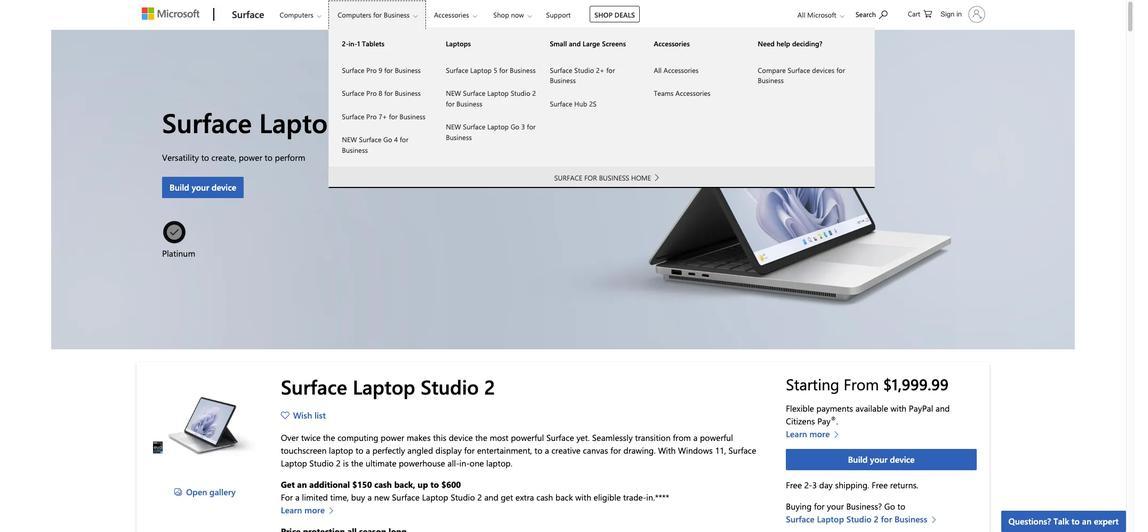 Task type: locate. For each thing, give the bounding box(es) containing it.
your for surface laptop studio 2
[[192, 182, 209, 193]]

device up returns.
[[890, 454, 915, 465]]

the right is
[[351, 458, 363, 469]]

your inside buying for your business? go to surface laptop studio 2 for business
[[827, 501, 844, 512]]

powerful up entertainment,
[[511, 433, 544, 444]]

pro left 7+
[[366, 112, 377, 121]]

to right up
[[430, 480, 439, 491]]

0 horizontal spatial go
[[383, 135, 392, 144]]

3
[[521, 122, 525, 131], [812, 480, 817, 491]]

1 vertical spatial with
[[575, 492, 591, 504]]

yet.
[[576, 433, 590, 444]]

learn more link down pay
[[786, 428, 844, 441]]

1 horizontal spatial an
[[1082, 516, 1092, 527]]

0 horizontal spatial in-
[[349, 39, 357, 48]]

3 inside new surface laptop go 3 for business
[[521, 122, 525, 131]]

surface inside new surface go 4 for business
[[359, 135, 382, 144]]

laptop.
[[486, 458, 512, 469]]

free up buying
[[786, 480, 802, 491]]

surface laptop 5 for business link
[[433, 58, 537, 82]]

in- inside over twice the computing power makes this device the most powerful surface yet. seamlessly transition from a powerful touchscreen laptop to a perfectly angled display for entertainment, to a creative canvas for drawing. with windows 11, surface laptop studio 2 is the ultimate powerhouse all-in-one laptop.
[[459, 458, 470, 469]]

deciding?
[[792, 39, 822, 48]]

for right 7+
[[389, 112, 398, 121]]

0 vertical spatial power
[[239, 152, 262, 163]]

1 vertical spatial in-
[[459, 458, 470, 469]]

more down limited
[[304, 505, 325, 516]]

laptops heading
[[433, 29, 537, 58]]

an inside get an additional $150 cash back, up to $600 for a limited time, buy a new surface laptop studio 2 and get extra cash back with eligible trade-in.**** learn more
[[297, 480, 307, 491]]

pro for 7+
[[366, 112, 377, 121]]

need help deciding? heading
[[745, 29, 849, 58]]

2 vertical spatial your
[[827, 501, 844, 512]]

computing
[[337, 433, 378, 444]]

for inside surface studio 2+ for business
[[606, 65, 615, 74]]

ultimate
[[366, 458, 396, 469]]

surface pro 9 for business link
[[329, 58, 433, 82]]

2 vertical spatial new
[[342, 135, 357, 144]]

search
[[856, 10, 876, 19]]

1 horizontal spatial build your device link
[[786, 449, 977, 471]]

your down day
[[827, 501, 844, 512]]

1 vertical spatial learn more link
[[281, 505, 339, 517]]

questions?
[[1009, 516, 1051, 527]]

surface inside new surface laptop studio 2 for business
[[463, 89, 485, 98]]

1 horizontal spatial build
[[848, 454, 868, 465]]

time,
[[330, 492, 349, 504]]

1 horizontal spatial learn
[[786, 429, 807, 440]]

1 vertical spatial all
[[654, 65, 662, 74]]

power up perfectly at left bottom
[[381, 433, 404, 444]]

the
[[323, 433, 335, 444], [475, 433, 487, 444], [351, 458, 363, 469]]

2 inside over twice the computing power makes this device the most powerful surface yet. seamlessly transition from a powerful touchscreen laptop to a perfectly angled display for entertainment, to a creative canvas for drawing. with windows 11, surface laptop studio 2 is the ultimate powerhouse all-in-one laptop.
[[336, 458, 341, 469]]

surface pro 9 for business
[[342, 65, 421, 74]]

2 computers from the left
[[338, 10, 371, 19]]

talk
[[1053, 516, 1069, 527]]

0 horizontal spatial learn more link
[[281, 505, 339, 517]]

0 horizontal spatial build
[[170, 182, 189, 193]]

gallery
[[209, 487, 236, 498]]

0 horizontal spatial all
[[654, 65, 662, 74]]

with inside get an additional $150 cash back, up to $600 for a limited time, buy a new surface laptop studio 2 and get extra cash back with eligible trade-in.**** learn more
[[575, 492, 591, 504]]

in- left tablets
[[349, 39, 357, 48]]

0 horizontal spatial with
[[575, 492, 591, 504]]

with
[[891, 403, 906, 414], [575, 492, 591, 504]]

2 pro from the top
[[366, 89, 377, 98]]

for down seamlessly
[[610, 445, 621, 457]]

1 vertical spatial learn
[[281, 505, 302, 516]]

pro for 9
[[366, 65, 377, 74]]

0 vertical spatial build your device link
[[162, 177, 244, 198]]

new
[[374, 492, 390, 504]]

and left get
[[484, 492, 498, 504]]

more inside get an additional $150 cash back, up to $600 for a limited time, buy a new surface laptop studio 2 and get extra cash back with eligible trade-in.**** learn more
[[304, 505, 325, 516]]

the left the most
[[475, 433, 487, 444]]

laptop
[[470, 65, 492, 74], [487, 89, 509, 98], [259, 105, 344, 140], [487, 122, 509, 131], [353, 374, 415, 400], [281, 458, 307, 469], [422, 492, 448, 504], [817, 514, 844, 525]]

business down returns.
[[895, 514, 927, 525]]

business inside compare surface devices for business
[[758, 76, 784, 85]]

go down new surface laptop studio 2 for business
[[511, 122, 519, 131]]

a surface laptop studio 2 in stage mode. image
[[153, 375, 260, 482]]

0 vertical spatial an
[[297, 480, 307, 491]]

1 vertical spatial power
[[381, 433, 404, 444]]

cash up new
[[374, 480, 392, 491]]

build up shipping.
[[848, 454, 868, 465]]

device for surface laptop studio 2
[[212, 182, 236, 193]]

for inside 'link'
[[389, 112, 398, 121]]

1 horizontal spatial build your device
[[848, 454, 915, 465]]

for inside dropdown button
[[373, 10, 382, 19]]

powerful up '11,'
[[700, 433, 733, 444]]

new down new surface laptop studio 2 for business link
[[446, 122, 461, 131]]

0 horizontal spatial an
[[297, 480, 307, 491]]

a surface laptop studio 2 in platinum. image
[[51, 30, 1075, 350]]

shop
[[594, 10, 613, 19]]

for down new surface laptop studio 2 for business
[[527, 122, 536, 131]]

1 pro from the top
[[366, 65, 377, 74]]

from
[[673, 433, 691, 444]]

more down pay
[[810, 429, 830, 440]]

business?
[[846, 501, 882, 512]]

computers for computers for business
[[338, 10, 371, 19]]

0 horizontal spatial your
[[192, 182, 209, 193]]

new inside new surface go 4 for business
[[342, 135, 357, 144]]

go inside buying for your business? go to surface laptop studio 2 for business
[[884, 501, 895, 512]]

2- left day
[[804, 480, 812, 491]]

more
[[810, 429, 830, 440], [304, 505, 325, 516]]

0 vertical spatial build
[[170, 182, 189, 193]]

0 horizontal spatial learn
[[281, 505, 302, 516]]

1 computers from the left
[[280, 10, 313, 19]]

pro inside 'link'
[[366, 112, 377, 121]]

2 horizontal spatial your
[[870, 454, 888, 465]]

1 horizontal spatial more
[[810, 429, 830, 440]]

home
[[631, 173, 651, 182]]

0 vertical spatial with
[[891, 403, 906, 414]]

more inside ® . learn more
[[810, 429, 830, 440]]

small and large screens heading
[[537, 29, 641, 58]]

pro for 8
[[366, 89, 377, 98]]

business inside 'surface laptop 5 for business' link
[[510, 65, 536, 74]]

learn inside get an additional $150 cash back, up to $600 for a limited time, buy a new surface laptop studio 2 and get extra cash back with eligible trade-in.**** learn more
[[281, 505, 302, 516]]

learn down for
[[281, 505, 302, 516]]

1 vertical spatial build your device link
[[786, 449, 977, 471]]

accessories down 'all accessories' "link"
[[675, 89, 711, 98]]

computers for business button
[[329, 1, 426, 29]]

all up teams in the right top of the page
[[654, 65, 662, 74]]

screens
[[602, 39, 626, 48]]

1 vertical spatial more
[[304, 505, 325, 516]]

0 vertical spatial learn
[[786, 429, 807, 440]]

$1,999.99
[[883, 374, 949, 395]]

build your device link up returns.
[[786, 449, 977, 471]]

flexible
[[786, 403, 814, 414]]

2 left get
[[477, 492, 482, 504]]

business right 5
[[510, 65, 536, 74]]

go right "business?"
[[884, 501, 895, 512]]

all left microsoft
[[798, 10, 805, 19]]

2-in-1 tablets heading
[[329, 29, 433, 58]]

accessories up all accessories
[[654, 39, 690, 48]]

0 horizontal spatial computers
[[280, 10, 313, 19]]

1 vertical spatial an
[[1082, 516, 1092, 527]]

an right get
[[297, 480, 307, 491]]

business down the surface pro 7+ for business 'link'
[[342, 145, 368, 154]]

1 horizontal spatial in-
[[459, 458, 470, 469]]

perfectly
[[372, 445, 405, 457]]

studio inside new surface laptop studio 2 for business
[[511, 89, 530, 98]]

2 vertical spatial go
[[884, 501, 895, 512]]

2 vertical spatial pro
[[366, 112, 377, 121]]

7+
[[379, 112, 387, 121]]

business right 9
[[395, 65, 421, 74]]

0 horizontal spatial cash
[[374, 480, 392, 491]]

business
[[384, 10, 410, 19], [395, 65, 421, 74], [510, 65, 536, 74], [550, 76, 576, 85], [758, 76, 784, 85], [395, 89, 421, 98], [456, 99, 482, 108], [400, 112, 425, 121], [446, 132, 472, 142], [342, 145, 368, 154], [599, 173, 629, 182], [895, 514, 927, 525]]

for right 4
[[400, 135, 408, 144]]

1 horizontal spatial device
[[449, 433, 473, 444]]

build down "versatility"
[[170, 182, 189, 193]]

computers right the surface link
[[280, 10, 313, 19]]

pro left 9
[[366, 65, 377, 74]]

1 horizontal spatial all
[[798, 10, 805, 19]]

2- left 1
[[342, 39, 349, 48]]

2 down surface laptop 5 for business on the left top
[[532, 89, 536, 98]]

2 vertical spatial and
[[484, 492, 498, 504]]

surface inside buying for your business? go to surface laptop studio 2 for business
[[786, 514, 815, 525]]

business up "2-in-1 tablets" heading
[[384, 10, 410, 19]]

to inside get an additional $150 cash back, up to $600 for a limited time, buy a new surface laptop studio 2 and get extra cash back with eligible trade-in.**** learn more
[[430, 480, 439, 491]]

compare
[[758, 65, 786, 74]]

1 horizontal spatial go
[[511, 122, 519, 131]]

1 horizontal spatial and
[[569, 39, 581, 48]]

surface
[[232, 8, 264, 21], [342, 65, 364, 74], [446, 65, 468, 74], [550, 65, 572, 74], [788, 65, 810, 74], [342, 89, 364, 98], [463, 89, 485, 98], [550, 99, 572, 108], [162, 105, 252, 140], [342, 112, 364, 121], [463, 122, 485, 131], [359, 135, 382, 144], [554, 173, 582, 182], [281, 374, 347, 400], [546, 433, 574, 444], [728, 445, 756, 457], [392, 492, 420, 504], [786, 514, 815, 525]]

1 vertical spatial 3
[[812, 480, 817, 491]]

0 horizontal spatial and
[[484, 492, 498, 504]]

new
[[446, 89, 461, 98], [446, 122, 461, 131], [342, 135, 357, 144]]

powerhouse
[[399, 458, 445, 469]]

your down "versatility"
[[192, 182, 209, 193]]

1 horizontal spatial free
[[872, 480, 888, 491]]

2 horizontal spatial device
[[890, 454, 915, 465]]

an
[[297, 480, 307, 491], [1082, 516, 1092, 527]]

1 horizontal spatial the
[[351, 458, 363, 469]]

accessories up laptops
[[434, 10, 469, 19]]

surface inside surface studio 2+ for business
[[550, 65, 572, 74]]

2 vertical spatial device
[[890, 454, 915, 465]]

0 horizontal spatial device
[[212, 182, 236, 193]]

2 horizontal spatial and
[[936, 403, 950, 414]]

1 vertical spatial surface laptop studio 2
[[281, 374, 495, 400]]

wish list button
[[281, 410, 329, 422]]

0 vertical spatial pro
[[366, 65, 377, 74]]

1 vertical spatial device
[[449, 433, 473, 444]]

learn more link down limited
[[281, 505, 339, 517]]

to down returns.
[[898, 501, 905, 512]]

2 inside get an additional $150 cash back, up to $600 for a limited time, buy a new surface laptop studio 2 and get extra cash back with eligible trade-in.**** learn more
[[477, 492, 482, 504]]

back
[[555, 492, 573, 504]]

learn down the citizens
[[786, 429, 807, 440]]

0 horizontal spatial 3
[[521, 122, 525, 131]]

for down "business?"
[[881, 514, 892, 525]]

1 vertical spatial build
[[848, 454, 868, 465]]

0 vertical spatial your
[[192, 182, 209, 193]]

business down new surface laptop studio 2 for business link
[[446, 132, 472, 142]]

device inside over twice the computing power makes this device the most powerful surface yet. seamlessly transition from a powerful touchscreen laptop to a perfectly angled display for entertainment, to a creative canvas for drawing. with windows 11, surface laptop studio 2 is the ultimate powerhouse all-in-one laptop.
[[449, 433, 473, 444]]

payments
[[816, 403, 853, 414]]

1 horizontal spatial 2-
[[804, 480, 812, 491]]

new inside new surface laptop go 3 for business
[[446, 122, 461, 131]]

1 horizontal spatial computers
[[338, 10, 371, 19]]

surface pro 7+ for business link
[[329, 105, 433, 128]]

business down compare
[[758, 76, 784, 85]]

and right paypal at the right bottom of page
[[936, 403, 950, 414]]

new for new surface laptop studio 2 for business
[[446, 89, 461, 98]]

2 left is
[[336, 458, 341, 469]]

additional
[[309, 480, 350, 491]]

0 vertical spatial 2-
[[342, 39, 349, 48]]

2 down "business?"
[[874, 514, 879, 525]]

accessories inside 'heading'
[[654, 39, 690, 48]]

build your device for surface laptop studio 2
[[170, 182, 236, 193]]

an left the expert
[[1082, 516, 1092, 527]]

surface inside new surface laptop go 3 for business
[[463, 122, 485, 131]]

0 vertical spatial all
[[798, 10, 805, 19]]

new down the surface pro 7+ for business 'link'
[[342, 135, 357, 144]]

0 horizontal spatial build your device link
[[162, 177, 244, 198]]

2s
[[589, 99, 597, 108]]

laptops element
[[433, 58, 537, 149]]

with left paypal at the right bottom of page
[[891, 403, 906, 414]]

starting from $1,999.99
[[786, 374, 949, 395]]

need help deciding?
[[758, 39, 822, 48]]

questions? talk to an expert
[[1009, 516, 1119, 527]]

build for surface laptop studio 2
[[170, 182, 189, 193]]

and right small
[[569, 39, 581, 48]]

pro left 8
[[366, 89, 377, 98]]

build
[[170, 182, 189, 193], [848, 454, 868, 465]]

2-
[[342, 39, 349, 48], [804, 480, 812, 491]]

build your device down create,
[[170, 182, 236, 193]]

go
[[511, 122, 519, 131], [383, 135, 392, 144], [884, 501, 895, 512]]

1 horizontal spatial power
[[381, 433, 404, 444]]

a left creative
[[545, 445, 549, 457]]

for up new surface laptop go 3 for business link
[[446, 99, 455, 108]]

free left returns.
[[872, 480, 888, 491]]

computers for computers
[[280, 10, 313, 19]]

most
[[490, 433, 509, 444]]

0 vertical spatial learn more link
[[786, 428, 844, 441]]

0 vertical spatial in-
[[349, 39, 357, 48]]

device down create,
[[212, 182, 236, 193]]

all accessories link
[[641, 58, 745, 82]]

1 horizontal spatial cash
[[536, 492, 553, 504]]

1 horizontal spatial 3
[[812, 480, 817, 491]]

laptop inside over twice the computing power makes this device the most powerful surface yet. seamlessly transition from a powerful touchscreen laptop to a perfectly angled display for entertainment, to a creative canvas for drawing. with windows 11, surface laptop studio 2 is the ultimate powerhouse all-in-one laptop.
[[281, 458, 307, 469]]

2 horizontal spatial the
[[475, 433, 487, 444]]

studio
[[574, 65, 594, 74], [511, 89, 530, 98], [351, 105, 430, 140], [421, 374, 479, 400], [309, 458, 334, 469], [451, 492, 475, 504], [846, 514, 872, 525]]

for right the 2+
[[606, 65, 615, 74]]

3 left day
[[812, 480, 817, 491]]

to right talk on the right of the page
[[1072, 516, 1080, 527]]

seamlessly
[[592, 433, 633, 444]]

0 horizontal spatial 2-
[[342, 39, 349, 48]]

1 vertical spatial pro
[[366, 89, 377, 98]]

device up display on the left of page
[[449, 433, 473, 444]]

create,
[[211, 152, 236, 163]]

in- inside heading
[[349, 39, 357, 48]]

1 vertical spatial build your device
[[848, 454, 915, 465]]

1 vertical spatial go
[[383, 135, 392, 144]]

1 horizontal spatial powerful
[[700, 433, 733, 444]]

1 vertical spatial your
[[870, 454, 888, 465]]

0 horizontal spatial the
[[323, 433, 335, 444]]

3 pro from the top
[[366, 112, 377, 121]]

business left home
[[599, 173, 629, 182]]

0 vertical spatial more
[[810, 429, 830, 440]]

perform
[[275, 152, 305, 163]]

0 vertical spatial go
[[511, 122, 519, 131]]

build your device link down create,
[[162, 177, 244, 198]]

0 vertical spatial surface laptop studio 2
[[162, 105, 452, 140]]

the up laptop
[[323, 433, 335, 444]]

and inside get an additional $150 cash back, up to $600 for a limited time, buy a new surface laptop studio 2 and get extra cash back with eligible trade-in.**** learn more
[[484, 492, 498, 504]]

versatility
[[162, 152, 199, 163]]

0 vertical spatial cash
[[374, 480, 392, 491]]

business up new surface laptop go 3 for business link
[[456, 99, 482, 108]]

$600
[[441, 480, 461, 491]]

go inside new surface laptop go 3 for business
[[511, 122, 519, 131]]

over twice the computing power makes this device the most powerful surface yet. seamlessly transition from a powerful touchscreen laptop to a perfectly angled display for entertainment, to a creative canvas for drawing. with windows 11, surface laptop studio 2 is the ultimate powerhouse all-in-one laptop.
[[281, 433, 756, 469]]

3 down new surface laptop studio 2 for business
[[521, 122, 525, 131]]

2- inside "2-in-1 tablets" heading
[[342, 39, 349, 48]]

business right 7+
[[400, 112, 425, 121]]

all inside "link"
[[654, 65, 662, 74]]

0 vertical spatial and
[[569, 39, 581, 48]]

in- down display on the left of page
[[459, 458, 470, 469]]

0 horizontal spatial more
[[304, 505, 325, 516]]

power right create,
[[239, 152, 262, 163]]

power inside over twice the computing power makes this device the most powerful surface yet. seamlessly transition from a powerful touchscreen laptop to a perfectly angled display for entertainment, to a creative canvas for drawing. with windows 11, surface laptop studio 2 is the ultimate powerhouse all-in-one laptop.
[[381, 433, 404, 444]]

eligible
[[594, 492, 621, 504]]

for up tablets
[[373, 10, 382, 19]]

build your device up returns.
[[848, 454, 915, 465]]

new for new surface laptop go 3 for business
[[446, 122, 461, 131]]

0 horizontal spatial build your device
[[170, 182, 236, 193]]

pro
[[366, 65, 377, 74], [366, 89, 377, 98], [366, 112, 377, 121]]

trade-
[[623, 492, 646, 504]]

0 vertical spatial device
[[212, 182, 236, 193]]

0 horizontal spatial powerful
[[511, 433, 544, 444]]

2 inside buying for your business? go to surface laptop studio 2 for business
[[874, 514, 879, 525]]

to inside buying for your business? go to surface laptop studio 2 for business
[[898, 501, 905, 512]]

new inside new surface laptop studio 2 for business
[[446, 89, 461, 98]]

go left 4
[[383, 135, 392, 144]]

1 horizontal spatial your
[[827, 501, 844, 512]]

all inside dropdown button
[[798, 10, 805, 19]]

and
[[569, 39, 581, 48], [936, 403, 950, 414], [484, 492, 498, 504]]

surface studio 2+ for business
[[550, 65, 615, 85]]

business inside surface pro 9 for business link
[[395, 65, 421, 74]]

business inside buying for your business? go to surface laptop studio 2 for business
[[895, 514, 927, 525]]

new surface laptop go 3 for business
[[446, 122, 536, 142]]

business right 8
[[395, 89, 421, 98]]

your up 'free 2-3 day shipping. free returns.'
[[870, 454, 888, 465]]

1 vertical spatial new
[[446, 122, 461, 131]]

0 horizontal spatial free
[[786, 480, 802, 491]]

a up windows
[[693, 433, 698, 444]]

0 vertical spatial new
[[446, 89, 461, 98]]

twice
[[301, 433, 321, 444]]

new down 'surface laptop 5 for business' link
[[446, 89, 461, 98]]

1 horizontal spatial with
[[891, 403, 906, 414]]

surface pro 8 for business link
[[329, 82, 433, 105]]

a right buy
[[367, 492, 372, 504]]

free 2-3 day shipping. free returns.
[[786, 480, 919, 491]]

all for all microsoft
[[798, 10, 805, 19]]

1 vertical spatial and
[[936, 403, 950, 414]]

2 horizontal spatial go
[[884, 501, 895, 512]]

business inside the surface pro 7+ for business 'link'
[[400, 112, 425, 121]]

1 horizontal spatial learn more link
[[786, 428, 844, 441]]

computers up 1
[[338, 10, 371, 19]]

0 vertical spatial 3
[[521, 122, 525, 131]]

business up "surface hub 2s"
[[550, 76, 576, 85]]

0 vertical spatial build your device
[[170, 182, 236, 193]]

to
[[201, 152, 209, 163], [265, 152, 273, 163], [356, 445, 363, 457], [535, 445, 542, 457], [430, 480, 439, 491], [898, 501, 905, 512], [1072, 516, 1080, 527]]



Task type: describe. For each thing, give the bounding box(es) containing it.
now
[[511, 10, 524, 19]]

surface inside compare surface devices for business
[[788, 65, 810, 74]]

open
[[186, 487, 207, 498]]

entertainment,
[[477, 445, 532, 457]]

new surface laptop go 3 for business link
[[433, 115, 537, 149]]

microsoft
[[807, 10, 836, 19]]

shop now button
[[484, 1, 541, 29]]

starting
[[786, 374, 839, 395]]

for right 9
[[384, 65, 393, 74]]

small
[[550, 39, 567, 48]]

accessories up teams accessories
[[664, 65, 699, 74]]

for inside new surface laptop studio 2 for business
[[446, 99, 455, 108]]

business inside new surface laptop studio 2 for business
[[456, 99, 482, 108]]

hub
[[574, 99, 587, 108]]

in.****
[[646, 492, 669, 504]]

2-in-1 tablets
[[342, 39, 384, 48]]

for right buying
[[814, 501, 825, 512]]

shop deals
[[594, 10, 635, 19]]

citizens
[[786, 416, 815, 427]]

for up one
[[464, 445, 475, 457]]

wish list
[[293, 410, 326, 421]]

creative
[[551, 445, 581, 457]]

new for new surface go 4 for business
[[342, 135, 357, 144]]

2 inside new surface laptop studio 2 for business
[[532, 89, 536, 98]]

business inside surface for business home link
[[599, 173, 629, 182]]

over
[[281, 433, 299, 444]]

compare surface devices for business
[[758, 65, 845, 85]]

versatility to create, power to perform
[[162, 152, 305, 163]]

teams accessories
[[654, 89, 711, 98]]

business inside the surface pro 8 for business link
[[395, 89, 421, 98]]

limited
[[302, 492, 328, 504]]

surface link
[[227, 1, 270, 29]]

surface laptop studio 2 for platinum
[[162, 105, 452, 140]]

is
[[343, 458, 349, 469]]

your for starting from
[[870, 454, 888, 465]]

surface inside 'link'
[[342, 112, 364, 121]]

build your device for starting from
[[848, 454, 915, 465]]

accessories button
[[425, 1, 486, 29]]

studio inside get an additional $150 cash back, up to $600 for a limited time, buy a new surface laptop studio 2 and get extra cash back with eligible trade-in.**** learn more
[[451, 492, 475, 504]]

laptop
[[329, 445, 353, 457]]

business inside new surface go 4 for business
[[342, 145, 368, 154]]

expert
[[1094, 516, 1119, 527]]

laptop inside buying for your business? go to surface laptop studio 2 for business
[[817, 514, 844, 525]]

questions? talk to an expert button
[[1001, 511, 1126, 533]]

cart link
[[908, 1, 932, 26]]

cart
[[908, 9, 920, 18]]

day
[[819, 480, 833, 491]]

laptops
[[446, 39, 471, 48]]

pay
[[817, 416, 831, 427]]

®
[[831, 415, 836, 423]]

up
[[418, 480, 428, 491]]

Search search field
[[850, 2, 898, 26]]

a right for
[[295, 492, 300, 504]]

device for starting from
[[890, 454, 915, 465]]

an inside questions? talk to an expert dropdown button
[[1082, 516, 1092, 527]]

shop
[[493, 10, 509, 19]]

surface laptop studio 2 for for a limited time, buy a new surface laptop studio 2 and get extra cash back with eligible trade-in.****
[[281, 374, 495, 400]]

from
[[844, 374, 879, 395]]

for
[[281, 492, 293, 504]]

teams
[[654, 89, 674, 98]]

display
[[435, 445, 462, 457]]

all accessories
[[654, 65, 699, 74]]

to left 'perform'
[[265, 152, 273, 163]]

business inside surface studio 2+ for business
[[550, 76, 576, 85]]

1 powerful from the left
[[511, 433, 544, 444]]

to down computing
[[356, 445, 363, 457]]

® . learn more
[[786, 415, 838, 440]]

for right 8
[[384, 89, 393, 98]]

microsoft image
[[142, 7, 199, 20]]

2-in-1 tablets element
[[329, 58, 433, 162]]

shipping.
[[835, 480, 869, 491]]

and inside flexible payments available with paypal and citizens pay
[[936, 403, 950, 414]]

returns.
[[890, 480, 919, 491]]

0 horizontal spatial power
[[239, 152, 262, 163]]

canvas
[[583, 445, 608, 457]]

to left creative
[[535, 445, 542, 457]]

get an additional $150 cash back, up to $600 for a limited time, buy a new surface laptop studio 2 and get extra cash back with eligible trade-in.**** learn more
[[281, 480, 669, 516]]

small and large screens element
[[537, 58, 641, 115]]

1 free from the left
[[786, 480, 802, 491]]

for inside new surface go 4 for business
[[400, 135, 408, 144]]

paypal
[[909, 403, 933, 414]]

get
[[281, 480, 295, 491]]

build your device link for surface laptop studio 2
[[162, 177, 244, 198]]

to left create,
[[201, 152, 209, 163]]

sign in
[[941, 10, 962, 18]]

build for starting from
[[848, 454, 868, 465]]

to inside questions? talk to an expert dropdown button
[[1072, 516, 1080, 527]]

deals
[[615, 10, 635, 19]]

business inside computers for business dropdown button
[[384, 10, 410, 19]]

new surface go 4 for business
[[342, 135, 408, 154]]

new surface go 4 for business link
[[329, 128, 433, 162]]

support link
[[541, 1, 576, 26]]

laptop inside new surface laptop studio 2 for business
[[487, 89, 509, 98]]

for inside new surface laptop go 3 for business
[[527, 122, 536, 131]]

and inside heading
[[569, 39, 581, 48]]

1 vertical spatial cash
[[536, 492, 553, 504]]

studio inside over twice the computing power makes this device the most powerful surface yet. seamlessly transition from a powerful touchscreen laptop to a perfectly angled display for entertainment, to a creative canvas for drawing. with windows 11, surface laptop studio 2 is the ultimate powerhouse all-in-one laptop.
[[309, 458, 334, 469]]

buying for your business? go to surface laptop studio 2 for business
[[786, 501, 927, 525]]

for inside compare surface devices for business
[[836, 65, 845, 74]]

compare surface devices for business link
[[745, 58, 849, 92]]

touchscreen
[[281, 445, 327, 457]]

with inside flexible payments available with paypal and citizens pay
[[891, 403, 906, 414]]

4
[[394, 135, 398, 144]]

accessories element
[[641, 58, 745, 105]]

all-
[[447, 458, 459, 469]]

2 powerful from the left
[[700, 433, 733, 444]]

surface pro 8 for business
[[342, 89, 421, 98]]

drawing.
[[623, 445, 656, 457]]

$150
[[352, 480, 372, 491]]

a down computing
[[366, 445, 370, 457]]

1 vertical spatial 2-
[[804, 480, 812, 491]]

surface for business home
[[554, 173, 651, 182]]

wish
[[293, 410, 312, 421]]

studio inside buying for your business? go to surface laptop studio 2 for business
[[846, 514, 872, 525]]

laptop inside new surface laptop go 3 for business
[[487, 122, 509, 131]]

studio inside surface studio 2+ for business
[[574, 65, 594, 74]]

2 right 4
[[437, 105, 452, 140]]

2 up the most
[[484, 374, 495, 400]]

1
[[357, 39, 360, 48]]

one
[[470, 458, 484, 469]]

for left home
[[584, 173, 597, 182]]

accessories inside dropdown button
[[434, 10, 469, 19]]

go inside new surface go 4 for business
[[383, 135, 392, 144]]

buying
[[786, 501, 812, 512]]

surface inside get an additional $150 cash back, up to $600 for a limited time, buy a new surface laptop studio 2 and get extra cash back with eligible trade-in.**** learn more
[[392, 492, 420, 504]]

2 free from the left
[[872, 480, 888, 491]]

build your device link for starting from
[[786, 449, 977, 471]]

angled
[[407, 445, 433, 457]]

small and large screens
[[550, 39, 626, 48]]

business inside new surface laptop go 3 for business
[[446, 132, 472, 142]]

list
[[315, 410, 326, 421]]

computers button
[[271, 1, 330, 29]]

sign
[[941, 10, 955, 18]]

learn inside ® . learn more
[[786, 429, 807, 440]]

9
[[379, 65, 382, 74]]

windows
[[678, 445, 713, 457]]

surface hub 2s link
[[537, 92, 641, 115]]

surface hub 2s
[[550, 99, 597, 108]]

help
[[777, 39, 790, 48]]

surface pro 7+ for business
[[342, 112, 425, 121]]

accessories heading
[[641, 29, 745, 58]]

laptop inside get an additional $150 cash back, up to $600 for a limited time, buy a new surface laptop studio 2 and get extra cash back with eligible trade-in.**** learn more
[[422, 492, 448, 504]]

large
[[583, 39, 600, 48]]

for right 5
[[499, 65, 508, 74]]

with
[[658, 445, 676, 457]]

platinum
[[162, 248, 195, 259]]

all for all accessories
[[654, 65, 662, 74]]

devices
[[812, 65, 835, 74]]

surface studio 2+ for business link
[[537, 58, 641, 92]]



Task type: vqa. For each thing, say whether or not it's contained in the screenshot.
Company
no



